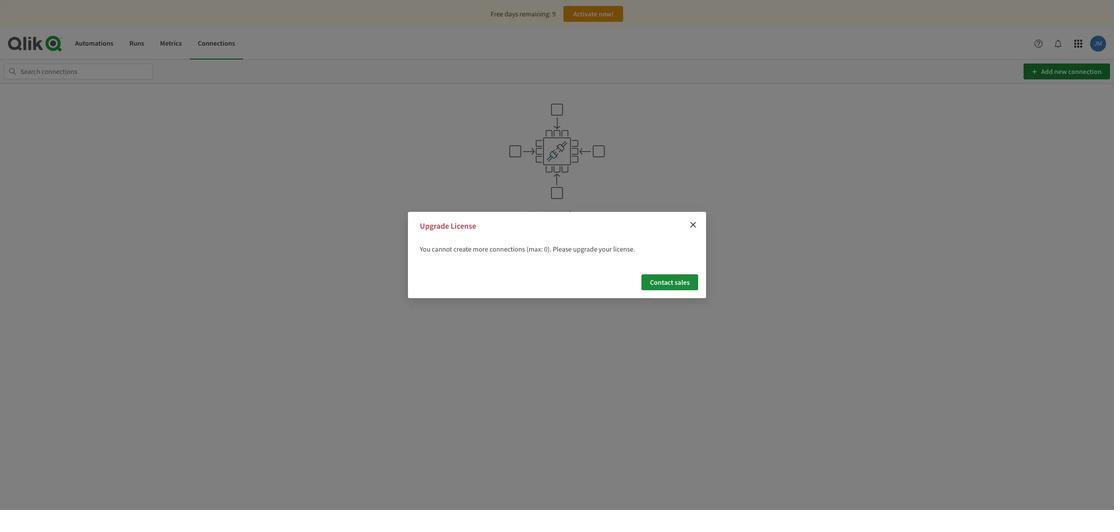 Task type: vqa. For each thing, say whether or not it's contained in the screenshot.
EXCEL
no



Task type: describe. For each thing, give the bounding box(es) containing it.
you cannot create more connections (max: 0). please upgrade your license.
[[420, 245, 635, 254]]

remaining:
[[520, 9, 551, 18]]

license
[[451, 221, 476, 231]]

adding
[[565, 223, 585, 232]]

9
[[552, 9, 556, 18]]

runs button
[[121, 28, 152, 60]]

blocks
[[511, 234, 530, 243]]

automations button
[[67, 28, 121, 60]]

0 horizontal spatial you
[[420, 245, 430, 254]]

runs
[[129, 39, 144, 48]]

cannot
[[432, 245, 452, 254]]

contact sales button
[[642, 275, 698, 291]]

editor.
[[585, 234, 603, 243]]

add new connection
[[1040, 67, 1102, 76]]

new
[[1054, 67, 1067, 76]]

use
[[651, 223, 662, 232]]

can
[[640, 223, 650, 232]]

by
[[557, 223, 564, 232]]

1 vertical spatial connections
[[490, 245, 525, 254]]

automations
[[75, 39, 113, 48]]

you inside no connections you don't seem to have any connections. by adding a connection, you can use their blocks in the automation editor.
[[437, 223, 448, 232]]

automation
[[549, 234, 583, 243]]

metrics
[[160, 39, 182, 48]]

you
[[627, 223, 638, 232]]

more
[[473, 245, 488, 254]]

days
[[505, 9, 518, 18]]

don't
[[449, 223, 465, 232]]

activate now!
[[573, 9, 614, 18]]

connection,
[[592, 223, 626, 232]]

to
[[483, 223, 489, 232]]

free days remaining: 9
[[491, 9, 556, 18]]

seem
[[466, 223, 482, 232]]

connections
[[198, 39, 235, 48]]



Task type: locate. For each thing, give the bounding box(es) containing it.
no connections you don't seem to have any connections. by adding a connection, you can use their blocks in the automation editor.
[[437, 209, 677, 243]]

Search connections search field
[[4, 64, 153, 80]]

contact
[[650, 278, 673, 287]]

have
[[491, 223, 505, 232]]

your
[[599, 245, 612, 254]]

1 vertical spatial you
[[420, 245, 430, 254]]

1 horizontal spatial you
[[437, 223, 448, 232]]

connections.
[[518, 223, 555, 232]]

connections
[[542, 209, 583, 219], [490, 245, 525, 254]]

0 horizontal spatial connections
[[490, 245, 525, 254]]

upgrade
[[573, 245, 597, 254]]

create
[[453, 245, 471, 254]]

their
[[663, 223, 677, 232]]

free
[[491, 9, 503, 18]]

(max:
[[526, 245, 543, 254]]

plus image
[[1032, 69, 1037, 75]]

connections down blocks
[[490, 245, 525, 254]]

metrics button
[[152, 28, 190, 60]]

no
[[531, 209, 540, 219]]

0 vertical spatial you
[[437, 223, 448, 232]]

add
[[1041, 67, 1053, 76]]

contact sales
[[650, 278, 690, 287]]

add new connection button
[[1024, 64, 1110, 80]]

license.
[[613, 245, 635, 254]]

sales
[[675, 278, 690, 287]]

tab list containing automations
[[67, 28, 243, 60]]

tab list
[[67, 28, 243, 60]]

0).
[[544, 245, 551, 254]]

activate
[[573, 9, 597, 18]]

upgrade license
[[420, 221, 476, 231]]

please
[[553, 245, 572, 254]]

you left cannot
[[420, 245, 430, 254]]

any
[[506, 223, 517, 232]]

0 vertical spatial connections
[[542, 209, 583, 219]]

you
[[437, 223, 448, 232], [420, 245, 430, 254]]

a
[[587, 223, 590, 232]]

you left don't
[[437, 223, 448, 232]]

connections inside no connections you don't seem to have any connections. by adding a connection, you can use their blocks in the automation editor.
[[542, 209, 583, 219]]

the
[[538, 234, 547, 243]]

activate now! link
[[564, 6, 623, 22]]

connections button
[[190, 28, 243, 60]]

1 horizontal spatial connections
[[542, 209, 583, 219]]

in
[[531, 234, 536, 243]]

connections up by
[[542, 209, 583, 219]]

connection
[[1068, 67, 1102, 76]]

now!
[[599, 9, 614, 18]]

upgrade
[[420, 221, 449, 231]]



